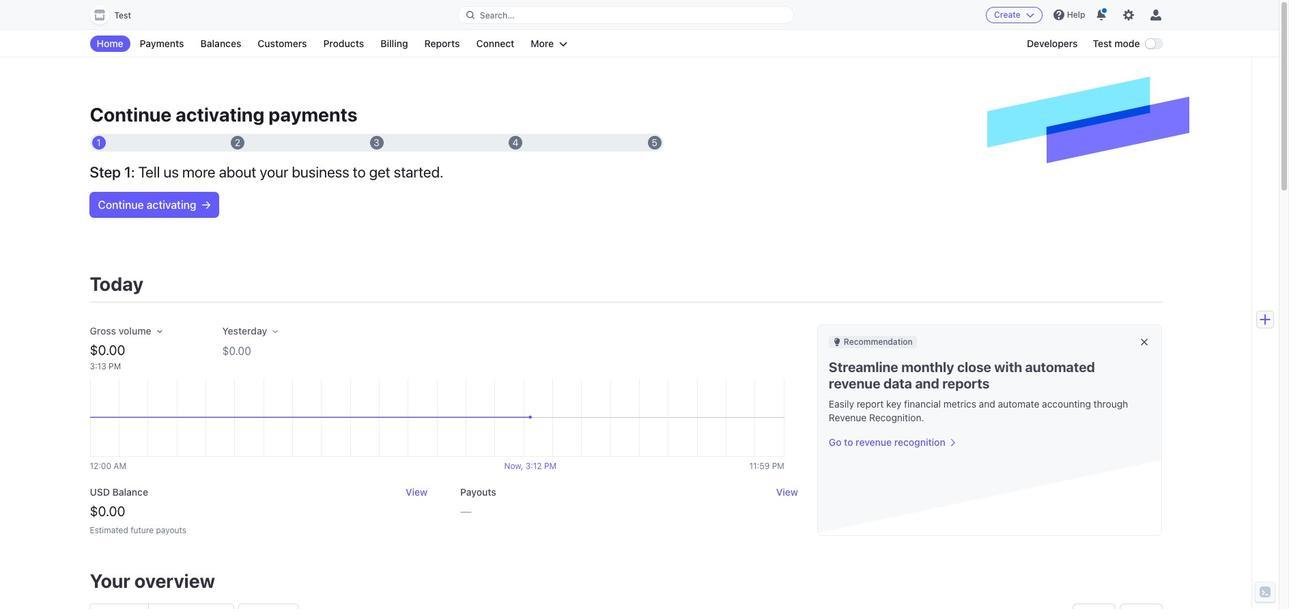 Task type: describe. For each thing, give the bounding box(es) containing it.
create
[[994, 10, 1021, 20]]

test for test mode
[[1093, 38, 1112, 49]]

view link for usd balance
[[406, 486, 428, 499]]

gross volume
[[90, 325, 151, 337]]

help
[[1067, 10, 1086, 20]]

$0.00 estimated future payouts
[[90, 503, 187, 535]]

accounting
[[1042, 398, 1091, 410]]

view for payouts
[[776, 486, 798, 498]]

0 horizontal spatial to
[[353, 163, 366, 181]]

payments
[[140, 38, 184, 49]]

business
[[292, 163, 349, 181]]

more button
[[524, 36, 575, 52]]

more
[[531, 38, 554, 49]]

us
[[163, 163, 179, 181]]

products link
[[317, 36, 371, 52]]

3 link
[[368, 134, 386, 152]]

billing
[[381, 38, 408, 49]]

started.
[[394, 163, 444, 181]]

volume
[[119, 325, 151, 337]]

profile image
[[1151, 10, 1162, 20]]

reports
[[424, 38, 460, 49]]

open the stripe shell image
[[1260, 587, 1271, 598]]

1:
[[124, 163, 135, 181]]

home
[[97, 38, 123, 49]]

go to revenue recognition
[[829, 436, 946, 448]]

your overview
[[90, 570, 215, 592]]

about
[[219, 163, 256, 181]]

financial
[[904, 398, 941, 410]]

continue activating payments
[[90, 103, 358, 126]]

data
[[884, 376, 912, 391]]

12:00
[[90, 461, 111, 471]]

go to revenue recognition button
[[829, 436, 957, 449]]

1 link
[[90, 134, 108, 152]]

developers link
[[1020, 36, 1085, 52]]

recognition.
[[869, 412, 924, 423]]

tell
[[138, 163, 160, 181]]

settings image
[[1124, 10, 1135, 20]]

streamline
[[829, 359, 899, 375]]

developers
[[1027, 38, 1078, 49]]

step 1: tell us more about your business to get started.
[[90, 163, 444, 181]]

metrics
[[944, 398, 977, 410]]

5
[[652, 137, 658, 148]]

your
[[90, 570, 130, 592]]

yesterday
[[222, 325, 267, 337]]

test mode
[[1093, 38, 1140, 49]]

pm for $0.00
[[109, 361, 121, 372]]

close
[[957, 359, 992, 375]]

5 link
[[646, 134, 664, 152]]

revenue inside button
[[856, 436, 892, 448]]

go
[[829, 436, 842, 448]]

estimated
[[90, 525, 128, 535]]

test for test
[[114, 10, 131, 20]]

step
[[90, 163, 121, 181]]

continue for continue activating payments
[[90, 103, 172, 126]]

key
[[887, 398, 902, 410]]

11:59 pm
[[750, 461, 785, 471]]

pm for now,
[[544, 461, 557, 471]]

payouts
[[156, 525, 187, 535]]

payouts
[[460, 486, 496, 498]]

help button
[[1054, 9, 1086, 20]]

automated
[[1026, 359, 1095, 375]]

your
[[260, 163, 288, 181]]

$0.00 for $0.00 estimated future payouts
[[90, 503, 125, 519]]

usd balance
[[90, 486, 148, 498]]

balance
[[112, 486, 148, 498]]

search…
[[480, 10, 515, 20]]

connect
[[476, 38, 515, 49]]

svg image
[[202, 201, 210, 209]]

balances link
[[194, 36, 248, 52]]

now,
[[504, 461, 523, 471]]

revenue
[[829, 412, 867, 423]]

$0.00 for $0.00
[[222, 345, 251, 357]]

future
[[131, 525, 154, 535]]

continue activating
[[98, 199, 196, 211]]



Task type: locate. For each thing, give the bounding box(es) containing it.
report
[[857, 398, 884, 410]]

activating for continue activating
[[147, 199, 196, 211]]

continue up 1
[[90, 103, 172, 126]]

1 vertical spatial activating
[[147, 199, 196, 211]]

view link down 11:59 pm
[[776, 486, 798, 499]]

pm right 3:13
[[109, 361, 121, 372]]

11:59
[[750, 461, 770, 471]]

gross volume button
[[90, 324, 162, 338]]

3:13
[[90, 361, 106, 372]]

more
[[182, 163, 215, 181]]

1 view link from the left
[[406, 486, 428, 499]]

overview
[[134, 570, 215, 592]]

0 vertical spatial test
[[114, 10, 131, 20]]

revenue inside streamline monthly close with automated revenue data and reports easily report key financial metrics and automate accounting through revenue recognition.
[[829, 376, 881, 391]]

mode
[[1115, 38, 1140, 49]]

payments link
[[133, 36, 191, 52]]

to right "go"
[[844, 436, 853, 448]]

0 horizontal spatial pm
[[109, 361, 121, 372]]

pm right 11:59
[[772, 461, 785, 471]]

usd
[[90, 486, 110, 498]]

1 vertical spatial continue
[[98, 199, 144, 211]]

revenue down streamline
[[829, 376, 881, 391]]

activating
[[176, 103, 265, 126], [147, 199, 196, 211]]

0 horizontal spatial view link
[[406, 486, 428, 499]]

3:12
[[526, 461, 542, 471]]

automate
[[998, 398, 1040, 410]]

revenue down recognition.
[[856, 436, 892, 448]]

4 link
[[507, 134, 525, 152]]

stripe apps image
[[1260, 314, 1271, 325]]

1 horizontal spatial view
[[776, 486, 798, 498]]

2 view link from the left
[[776, 486, 798, 499]]

gross
[[90, 325, 116, 337]]

12:00 am
[[90, 461, 126, 471]]

1 horizontal spatial view link
[[776, 486, 798, 499]]

test inside test button
[[114, 10, 131, 20]]

1 horizontal spatial and
[[979, 398, 996, 410]]

1 vertical spatial and
[[979, 398, 996, 410]]

continue activating link
[[90, 193, 218, 217]]

and right metrics
[[979, 398, 996, 410]]

2
[[235, 137, 241, 148]]

1
[[97, 137, 101, 148]]

customers
[[258, 38, 307, 49]]

Search… text field
[[458, 6, 794, 24]]

1 vertical spatial to
[[844, 436, 853, 448]]

0 vertical spatial continue
[[90, 103, 172, 126]]

2 link
[[229, 134, 247, 152]]

toolbar
[[1074, 604, 1162, 609]]

—
[[460, 503, 472, 519]]

balances
[[201, 38, 241, 49]]

view for usd balance
[[406, 486, 428, 498]]

easily
[[829, 398, 854, 410]]

$0.00 up estimated
[[90, 503, 125, 519]]

view link
[[406, 486, 428, 499], [776, 486, 798, 499]]

activating up 2
[[176, 103, 265, 126]]

continue for continue activating
[[98, 199, 144, 211]]

0 vertical spatial to
[[353, 163, 366, 181]]

test left mode
[[1093, 38, 1112, 49]]

connect link
[[470, 36, 521, 52]]

$0.00 3:13 pm
[[90, 342, 125, 372]]

activating for continue activating payments
[[176, 103, 265, 126]]

view
[[406, 486, 428, 498], [776, 486, 798, 498]]

recommendation
[[844, 337, 913, 347]]

2 horizontal spatial pm
[[772, 461, 785, 471]]

pm inside $0.00 3:13 pm
[[109, 361, 121, 372]]

1 vertical spatial revenue
[[856, 436, 892, 448]]

0 vertical spatial and
[[915, 376, 940, 391]]

through
[[1094, 398, 1128, 410]]

1 view from the left
[[406, 486, 428, 498]]

$0.00 down yesterday
[[222, 345, 251, 357]]

reports
[[943, 376, 990, 391]]

close insight module image
[[1140, 338, 1148, 346]]

continue inside continue activating link
[[98, 199, 144, 211]]

with
[[995, 359, 1023, 375]]

streamline monthly close with automated revenue data and reports easily report key financial metrics and automate accounting through revenue recognition.
[[829, 359, 1128, 423]]

customers link
[[251, 36, 314, 52]]

0 horizontal spatial and
[[915, 376, 940, 391]]

0 horizontal spatial view
[[406, 486, 428, 498]]

monthly
[[902, 359, 954, 375]]

recognition
[[895, 436, 946, 448]]

am
[[114, 461, 126, 471]]

and down monthly
[[915, 376, 940, 391]]

products
[[323, 38, 364, 49]]

home link
[[90, 36, 130, 52]]

0 vertical spatial activating
[[176, 103, 265, 126]]

yesterday button
[[222, 324, 278, 338]]

2 view from the left
[[776, 486, 798, 498]]

4
[[513, 137, 519, 148]]

pm right 3:12
[[544, 461, 557, 471]]

1 horizontal spatial test
[[1093, 38, 1112, 49]]

payments
[[269, 103, 358, 126]]

view down 11:59 pm
[[776, 486, 798, 498]]

view left payouts at the left
[[406, 486, 428, 498]]

activating down us
[[147, 199, 196, 211]]

to inside go to revenue recognition button
[[844, 436, 853, 448]]

$0.00 for $0.00 3:13 pm
[[90, 342, 125, 358]]

view link for payouts
[[776, 486, 798, 499]]

Search… search field
[[458, 6, 794, 24]]

view link left payouts at the left
[[406, 486, 428, 499]]

continue down "1:"
[[98, 199, 144, 211]]

1 horizontal spatial pm
[[544, 461, 557, 471]]

to left get
[[353, 163, 366, 181]]

0 horizontal spatial test
[[114, 10, 131, 20]]

and
[[915, 376, 940, 391], [979, 398, 996, 410]]

test up home on the top left
[[114, 10, 131, 20]]

test button
[[90, 5, 145, 25]]

$0.00
[[90, 342, 125, 358], [222, 345, 251, 357], [90, 503, 125, 519]]

test
[[114, 10, 131, 20], [1093, 38, 1112, 49]]

1 horizontal spatial to
[[844, 436, 853, 448]]

reports link
[[418, 36, 467, 52]]

billing link
[[374, 36, 415, 52]]

3
[[374, 137, 380, 148]]

create button
[[986, 7, 1043, 23]]

to
[[353, 163, 366, 181], [844, 436, 853, 448]]

continue
[[90, 103, 172, 126], [98, 199, 144, 211]]

now, 3:12 pm
[[504, 461, 557, 471]]

revenue
[[829, 376, 881, 391], [856, 436, 892, 448]]

get
[[369, 163, 390, 181]]

notifications image
[[1097, 10, 1107, 20]]

today
[[90, 273, 144, 295]]

1 vertical spatial test
[[1093, 38, 1112, 49]]

$0.00 inside $0.00 estimated future payouts
[[90, 503, 125, 519]]

0 vertical spatial revenue
[[829, 376, 881, 391]]

$0.00 up 3:13
[[90, 342, 125, 358]]



Task type: vqa. For each thing, say whether or not it's contained in the screenshot.
11th Deactivated from the bottom
no



